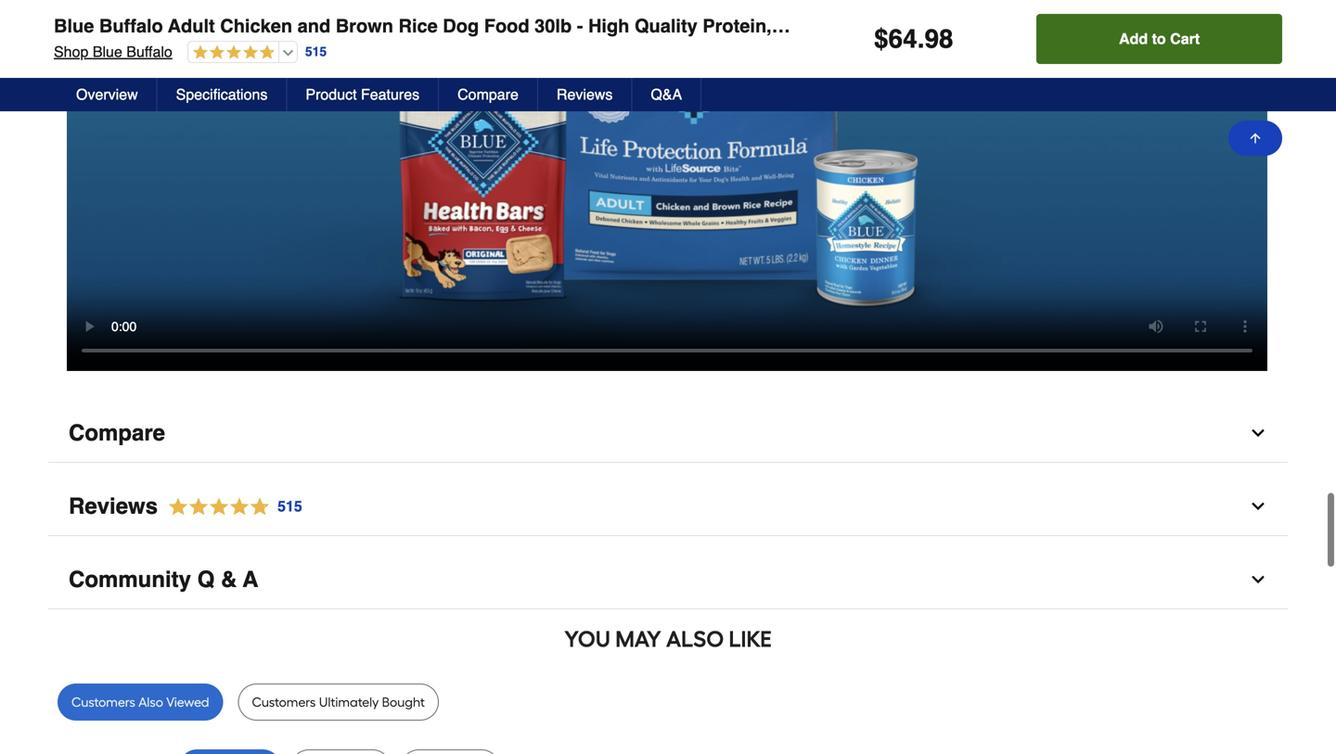 Task type: vqa. For each thing, say whether or not it's contained in the screenshot.
the Features to the top
no



Task type: locate. For each thing, give the bounding box(es) containing it.
compare
[[458, 86, 519, 103], [69, 420, 165, 446]]

1 horizontal spatial 515
[[305, 44, 327, 59]]

and
[[298, 15, 331, 37]]

0 horizontal spatial also
[[139, 695, 163, 711]]

bought
[[382, 695, 425, 711]]

-
[[577, 15, 583, 37]]

blue up shop
[[54, 15, 94, 37]]

1 chevron down image from the top
[[1250, 498, 1268, 516]]

may
[[616, 626, 662, 653]]

chevron down image
[[1250, 424, 1268, 443]]

buffalo
[[99, 15, 163, 37], [127, 43, 173, 60]]

blue right shop
[[93, 43, 122, 60]]

0 vertical spatial reviews
[[557, 86, 613, 103]]

&
[[1039, 15, 1053, 37], [1325, 15, 1337, 37], [221, 567, 237, 593]]

30lb
[[535, 15, 572, 37]]

4.7 stars image
[[188, 45, 275, 62], [158, 495, 303, 520]]

buffalo up the shop blue buffalo
[[99, 15, 163, 37]]

grains,
[[887, 15, 951, 37]]

you
[[565, 626, 611, 653]]

q
[[197, 567, 215, 593]]

0 vertical spatial chevron down image
[[1250, 498, 1268, 516]]

a
[[243, 567, 259, 593]]

chevron down image inside community q & a button
[[1250, 571, 1268, 589]]

515
[[305, 44, 327, 59], [278, 498, 302, 515]]

1 vertical spatial 4.7 stars image
[[158, 495, 303, 520]]

reviews down -
[[557, 86, 613, 103]]

adult
[[168, 15, 215, 37]]

98
[[925, 24, 954, 54]]

also left like on the right of the page
[[667, 626, 724, 653]]

reviews up community
[[69, 494, 158, 519]]

chevron down image for reviews
[[1250, 498, 1268, 516]]

customers for customers ultimately bought
[[252, 695, 316, 711]]

customers left the viewed
[[71, 695, 135, 711]]

community
[[69, 567, 191, 593]]

buffalo down adult
[[127, 43, 173, 60]]

4.7 stars image down chicken
[[188, 45, 275, 62]]

like
[[729, 626, 772, 653]]

add to cart
[[1120, 30, 1201, 47]]

fatty
[[1074, 15, 1118, 37]]

add to cart button
[[1037, 14, 1283, 64]]

1 horizontal spatial also
[[667, 626, 724, 653]]

viewed
[[166, 695, 209, 711]]

healthy
[[1208, 15, 1275, 37]]

specifications
[[176, 86, 268, 103]]

blue buffalo  adult chicken and brown rice dog food 30lb - high quality protein, wholesome grains, omega 3 & 6 fatty acids for healthy skin &
[[54, 15, 1337, 37]]

0 horizontal spatial &
[[221, 567, 237, 593]]

0 horizontal spatial customers
[[71, 695, 135, 711]]

customers left ultimately
[[252, 695, 316, 711]]

you may also like
[[565, 626, 772, 653]]

product features button
[[287, 78, 439, 111]]

ultimately
[[319, 695, 379, 711]]

1 horizontal spatial customers
[[252, 695, 316, 711]]

0 vertical spatial buffalo
[[99, 15, 163, 37]]

64
[[889, 24, 918, 54]]

customers
[[71, 695, 135, 711], [252, 695, 316, 711]]

& left a
[[221, 567, 237, 593]]

$ 64 . 98
[[875, 24, 954, 54]]

4.7 stars image up a
[[158, 495, 303, 520]]

2 customers from the left
[[252, 695, 316, 711]]

overview button
[[58, 78, 158, 111]]

also left the viewed
[[139, 695, 163, 711]]

1 vertical spatial 515
[[278, 498, 302, 515]]

product
[[306, 86, 357, 103]]

compare button
[[439, 78, 538, 111], [48, 405, 1289, 463]]

0 horizontal spatial compare
[[69, 420, 165, 446]]

1 vertical spatial compare
[[69, 420, 165, 446]]

1 customers from the left
[[71, 695, 135, 711]]

protein,
[[703, 15, 772, 37]]

1 vertical spatial chevron down image
[[1250, 571, 1268, 589]]

1 vertical spatial reviews
[[69, 494, 158, 519]]

0 vertical spatial 515
[[305, 44, 327, 59]]

shop blue buffalo
[[54, 43, 173, 60]]

also
[[667, 626, 724, 653], [139, 695, 163, 711]]

compare for bottom 'compare' button
[[69, 420, 165, 446]]

shop
[[54, 43, 89, 60]]

chevron down image
[[1250, 498, 1268, 516], [1250, 571, 1268, 589]]

6
[[1058, 15, 1068, 37]]

rice
[[399, 15, 438, 37]]

1 horizontal spatial reviews
[[557, 86, 613, 103]]

2 chevron down image from the top
[[1250, 571, 1268, 589]]

skin
[[1280, 15, 1319, 37]]

0 vertical spatial 4.7 stars image
[[188, 45, 275, 62]]

0 vertical spatial compare
[[458, 86, 519, 103]]

community q & a
[[69, 567, 259, 593]]

blue
[[54, 15, 94, 37], [93, 43, 122, 60]]

1 horizontal spatial compare
[[458, 86, 519, 103]]

compare for top 'compare' button
[[458, 86, 519, 103]]

brown
[[336, 15, 394, 37]]

1 vertical spatial also
[[139, 695, 163, 711]]

high
[[589, 15, 630, 37]]

customers also viewed
[[71, 695, 209, 711]]

reviews
[[557, 86, 613, 103], [69, 494, 158, 519]]

& right 3
[[1039, 15, 1053, 37]]

food
[[484, 15, 530, 37]]

& right skin
[[1325, 15, 1337, 37]]



Task type: describe. For each thing, give the bounding box(es) containing it.
community q & a button
[[48, 551, 1289, 610]]

quality
[[635, 15, 698, 37]]

1 vertical spatial blue
[[93, 43, 122, 60]]

arrow up image
[[1249, 131, 1264, 146]]

product features
[[306, 86, 420, 103]]

0 horizontal spatial reviews
[[69, 494, 158, 519]]

customers ultimately bought
[[252, 695, 425, 711]]

customers for customers also viewed
[[71, 695, 135, 711]]

cart
[[1171, 30, 1201, 47]]

& inside button
[[221, 567, 237, 593]]

4.7 stars image containing 515
[[158, 495, 303, 520]]

acids
[[1123, 15, 1173, 37]]

wholesome
[[777, 15, 882, 37]]

to
[[1153, 30, 1167, 47]]

0 vertical spatial blue
[[54, 15, 94, 37]]

features
[[361, 86, 420, 103]]

reviews inside button
[[557, 86, 613, 103]]

q&a
[[651, 86, 683, 103]]

0 vertical spatial also
[[667, 626, 724, 653]]

reviews button
[[538, 78, 633, 111]]

.
[[918, 24, 925, 54]]

dog
[[443, 15, 479, 37]]

q&a button
[[633, 78, 702, 111]]

chevron down image for community q & a
[[1250, 571, 1268, 589]]

overview
[[76, 86, 138, 103]]

1 vertical spatial compare button
[[48, 405, 1289, 463]]

1 vertical spatial buffalo
[[127, 43, 173, 60]]

omega
[[956, 15, 1019, 37]]

specifications button
[[158, 78, 287, 111]]

0 vertical spatial compare button
[[439, 78, 538, 111]]

chicken
[[220, 15, 293, 37]]

3
[[1024, 15, 1034, 37]]

1 horizontal spatial &
[[1039, 15, 1053, 37]]

add
[[1120, 30, 1149, 47]]

2 horizontal spatial &
[[1325, 15, 1337, 37]]

$
[[875, 24, 889, 54]]

0 horizontal spatial 515
[[278, 498, 302, 515]]

for
[[1178, 15, 1203, 37]]



